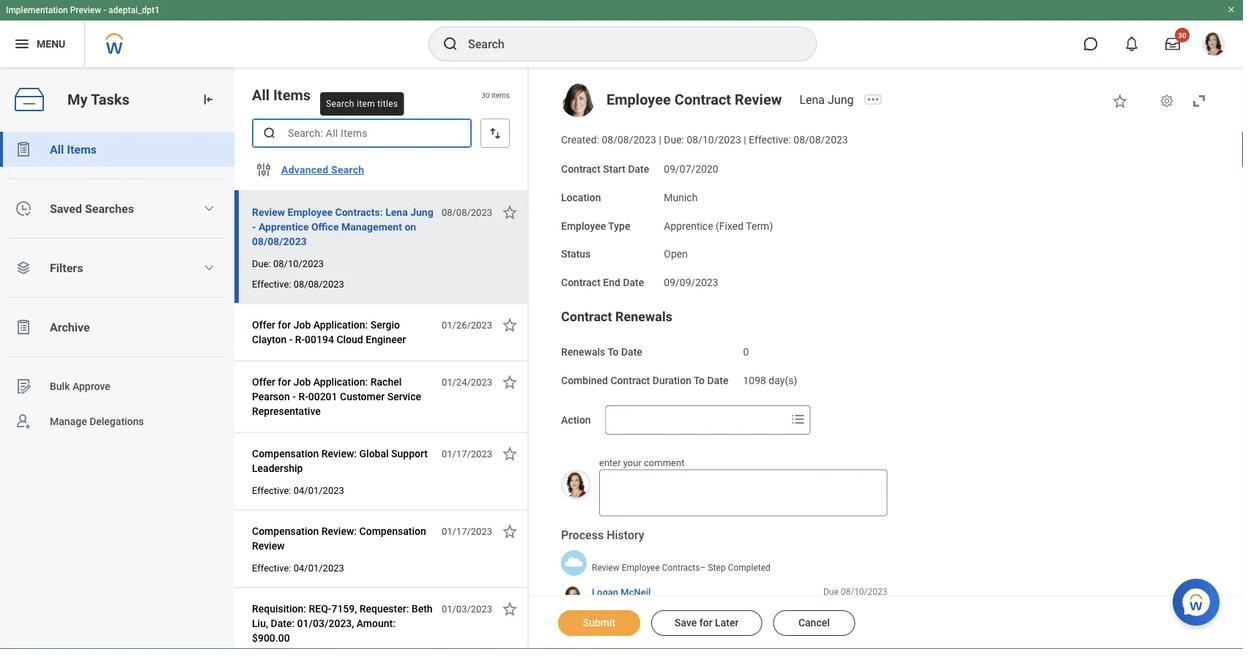 Task type: vqa. For each thing, say whether or not it's contained in the screenshot.
the bottommost High
no



Task type: describe. For each thing, give the bounding box(es) containing it.
employee contract review
[[606, 91, 782, 108]]

offer for offer for job application: sergio clayton - r-00194 cloud engineer
[[252, 319, 275, 331]]

star image for offer for job application: rachel pearson - r-00201 customer service representative
[[501, 374, 519, 391]]

01/03/2023
[[442, 604, 492, 615]]

r- for 00194
[[295, 334, 305, 346]]

effective: 04/01/2023 for compensation review: global support leadership
[[252, 485, 344, 496]]

compensation for compensation review: global support leadership
[[252, 448, 319, 460]]

notifications large image
[[1124, 37, 1139, 51]]

my tasks
[[67, 91, 129, 108]]

save
[[675, 617, 697, 630]]

effective: 04/01/2023 for compensation review: compensation review
[[252, 563, 344, 574]]

clock check image
[[15, 200, 32, 218]]

search image inside item list element
[[262, 126, 277, 141]]

completed
[[728, 563, 770, 574]]

close environment banner image
[[1227, 5, 1236, 14]]

for for clayton
[[278, 319, 291, 331]]

saved searches button
[[0, 191, 234, 226]]

due: inside item list element
[[252, 258, 271, 269]]

end
[[603, 277, 620, 289]]

fullscreen image
[[1190, 92, 1208, 110]]

09/07/2020
[[664, 163, 718, 175]]

items inside button
[[67, 142, 97, 156]]

star image for effective: 04/01/2023
[[501, 445, 519, 463]]

lena jung element
[[799, 93, 862, 107]]

- inside offer for job application: rachel pearson - r-00201 customer service representative
[[293, 391, 296, 403]]

transformation import image
[[201, 92, 215, 107]]

search inside button
[[331, 164, 364, 176]]

contract for contract start date
[[561, 163, 600, 175]]

created:
[[561, 134, 599, 146]]

req-
[[309, 603, 331, 615]]

01/26/2023
[[442, 320, 492, 331]]

profile logan mcneil image
[[1202, 32, 1225, 59]]

1 vertical spatial to
[[694, 375, 705, 387]]

action
[[561, 415, 591, 427]]

perspective image
[[15, 259, 32, 277]]

01/17/2023 for compensation review: global support leadership
[[442, 449, 492, 460]]

type
[[608, 220, 630, 232]]

compensation review: global support leadership button
[[252, 445, 434, 478]]

representative
[[252, 405, 321, 418]]

all items inside button
[[50, 142, 97, 156]]

review inside compensation review: compensation review
[[252, 540, 285, 552]]

requisition: req-7159, requester: beth liu, date: 01/03/2023, amount: $900.00
[[252, 603, 433, 645]]

review: for compensation
[[321, 526, 357, 538]]

advanced
[[281, 164, 328, 176]]

employee inside process history region
[[622, 563, 660, 574]]

adeptai_dpt1
[[108, 5, 160, 15]]

application: for cloud
[[313, 319, 368, 331]]

saved searches
[[50, 202, 134, 216]]

logan
[[592, 587, 618, 598]]

chevron down image
[[203, 203, 215, 215]]

offer for job application: sergio clayton - r-00194 cloud engineer
[[252, 319, 406, 346]]

job for 00194
[[293, 319, 311, 331]]

combined contract duration to date element
[[743, 366, 797, 388]]

open element
[[664, 245, 688, 260]]

review employee contracts: lena jung - apprentice office management on 08/08/2023
[[252, 206, 433, 248]]

later
[[715, 617, 739, 630]]

3 star image from the top
[[501, 523, 519, 541]]

r- for 00201
[[298, 391, 308, 403]]

employee's photo (logan mcneil) image
[[561, 470, 591, 500]]

date for contract start date
[[628, 163, 649, 175]]

term)
[[746, 220, 773, 232]]

open
[[664, 248, 688, 260]]

contract renewals
[[561, 309, 672, 325]]

due
[[823, 587, 838, 598]]

submit button
[[558, 611, 640, 637]]

gear image
[[1159, 94, 1174, 108]]

all inside item list element
[[252, 86, 270, 104]]

effective: 08/08/2023
[[252, 279, 344, 290]]

0 horizontal spatial renewals
[[561, 346, 605, 358]]

1 horizontal spatial jung
[[828, 93, 854, 107]]

your
[[623, 458, 642, 469]]

30 button
[[1157, 28, 1190, 60]]

04/01/2023 for compensation
[[294, 563, 344, 574]]

location
[[561, 192, 601, 204]]

bulk
[[50, 381, 70, 393]]

search inside tooltip
[[326, 99, 354, 109]]

archive button
[[0, 310, 234, 345]]

day(s)
[[769, 375, 797, 387]]

manage delegations
[[50, 416, 144, 428]]

step
[[708, 563, 726, 574]]

apprentice (fixed term)
[[664, 220, 773, 232]]

delegations
[[89, 416, 144, 428]]

- inside offer for job application: sergio clayton - r-00194 cloud engineer
[[289, 334, 292, 346]]

munich element
[[664, 189, 698, 204]]

combined contract duration to date
[[561, 375, 728, 387]]

advanced search
[[281, 164, 364, 176]]

start
[[603, 163, 625, 175]]

compensation review: compensation review button
[[252, 523, 434, 555]]

all inside button
[[50, 142, 64, 156]]

combined
[[561, 375, 608, 387]]

offer for job application: sergio clayton - r-00194 cloud engineer button
[[252, 316, 434, 349]]

comment
[[644, 458, 684, 469]]

30 for 30 items
[[482, 91, 490, 99]]

items
[[492, 91, 510, 99]]

offer for job application: rachel pearson - r-00201 customer service representative button
[[252, 374, 434, 420]]

management
[[341, 221, 402, 233]]

cancel
[[798, 617, 830, 630]]

process history
[[561, 528, 644, 542]]

chevron down image
[[203, 262, 215, 274]]

all items button
[[0, 132, 234, 167]]

support
[[391, 448, 428, 460]]

01/24/2023
[[442, 377, 492, 388]]

status
[[561, 248, 591, 260]]

Search Workday  search field
[[468, 28, 786, 60]]

04/01/2023 for global
[[294, 485, 344, 496]]

employee inside review employee contracts: lena jung - apprentice office management on 08/08/2023
[[288, 206, 333, 218]]

logan mcneil
[[592, 587, 651, 598]]

for inside action bar region
[[699, 617, 712, 630]]

requisition:
[[252, 603, 306, 615]]

saved
[[50, 202, 82, 216]]

review up created: 08/08/2023 | due: 08/10/2023 | effective: 08/08/2023
[[735, 91, 782, 108]]

lena inside review employee contracts: lena jung - apprentice office management on 08/08/2023
[[385, 206, 408, 218]]

00194
[[305, 334, 334, 346]]

0 vertical spatial to
[[608, 346, 619, 358]]

09/09/2023
[[664, 277, 718, 289]]

preview
[[70, 5, 101, 15]]

compensation review: compensation review
[[252, 526, 426, 552]]

history
[[607, 528, 644, 542]]

compensation review: global support leadership
[[252, 448, 428, 475]]

7159,
[[331, 603, 357, 615]]

manage
[[50, 416, 87, 428]]

list containing all items
[[0, 132, 234, 439]]

configure image
[[255, 161, 272, 179]]

search item titles
[[326, 99, 398, 109]]

beth
[[412, 603, 433, 615]]

process history region
[[561, 528, 887, 619]]

Search: All Items text field
[[252, 119, 472, 148]]

1 horizontal spatial apprentice
[[664, 220, 713, 232]]



Task type: locate. For each thing, give the bounding box(es) containing it.
leadership
[[252, 463, 303, 475]]

0 horizontal spatial 30
[[482, 91, 490, 99]]

for inside offer for job application: rachel pearson - r-00201 customer service representative
[[278, 376, 291, 388]]

08/10/2023 for due: 08/10/2023
[[273, 258, 324, 269]]

bulk approve link
[[0, 369, 234, 404]]

save for later button
[[651, 611, 762, 637]]

1 horizontal spatial search image
[[442, 35, 459, 53]]

renewals to date
[[561, 346, 642, 358]]

0 horizontal spatial search image
[[262, 126, 277, 141]]

review: inside compensation review: compensation review
[[321, 526, 357, 538]]

application: inside offer for job application: rachel pearson - r-00201 customer service representative
[[313, 376, 368, 388]]

- inside review employee contracts: lena jung - apprentice office management on 08/08/2023
[[252, 221, 256, 233]]

job up 00194
[[293, 319, 311, 331]]

30 items
[[482, 91, 510, 99]]

offer for offer for job application: rachel pearson - r-00201 customer service representative
[[252, 376, 275, 388]]

1 vertical spatial 30
[[482, 91, 490, 99]]

employee down search workday search field
[[606, 91, 671, 108]]

offer
[[252, 319, 275, 331], [252, 376, 275, 388]]

effective: 04/01/2023 down leadership
[[252, 485, 344, 496]]

star image for 01/03/2023
[[501, 601, 519, 618]]

global
[[359, 448, 389, 460]]

implementation
[[6, 5, 68, 15]]

1 vertical spatial renewals
[[561, 346, 605, 358]]

submit
[[583, 617, 615, 630]]

clipboard image
[[15, 141, 32, 158]]

service
[[387, 391, 421, 403]]

liu,
[[252, 618, 268, 630]]

amount:
[[357, 618, 395, 630]]

job inside offer for job application: rachel pearson - r-00201 customer service representative
[[293, 376, 311, 388]]

star image for due: 08/10/2023
[[501, 204, 519, 221]]

1 vertical spatial due:
[[252, 258, 271, 269]]

contract end date element
[[664, 268, 718, 290]]

manage delegations link
[[0, 404, 234, 439]]

04/01/2023 down compensation review: global support leadership
[[294, 485, 344, 496]]

0 vertical spatial offer
[[252, 319, 275, 331]]

review: for global
[[321, 448, 357, 460]]

to right duration
[[694, 375, 705, 387]]

compensation for compensation review: compensation review
[[252, 526, 319, 538]]

effective: 04/01/2023
[[252, 485, 344, 496], [252, 563, 344, 574]]

08/10/2023 inside item list element
[[273, 258, 324, 269]]

office
[[311, 221, 339, 233]]

star image right the 01/24/2023
[[501, 374, 519, 391]]

jung
[[828, 93, 854, 107], [410, 206, 433, 218]]

customer
[[340, 391, 385, 403]]

1 vertical spatial star image
[[501, 374, 519, 391]]

1 review: from the top
[[321, 448, 357, 460]]

offer inside offer for job application: sergio clayton - r-00194 cloud engineer
[[252, 319, 275, 331]]

contract
[[674, 91, 731, 108], [561, 163, 600, 175], [561, 277, 600, 289], [561, 309, 612, 325], [610, 375, 650, 387]]

0 horizontal spatial items
[[67, 142, 97, 156]]

0 horizontal spatial 08/10/2023
[[273, 258, 324, 269]]

2 job from the top
[[293, 376, 311, 388]]

application: up cloud
[[313, 319, 368, 331]]

0 horizontal spatial apprentice
[[258, 221, 309, 233]]

archive
[[50, 320, 90, 334]]

apprentice
[[664, 220, 713, 232], [258, 221, 309, 233]]

30 left profile logan mcneil image
[[1178, 31, 1186, 40]]

due: 08/10/2023
[[252, 258, 324, 269]]

all
[[252, 86, 270, 104], [50, 142, 64, 156]]

enter your comment text field
[[599, 470, 887, 517]]

review down configure 'image' at top left
[[252, 206, 285, 218]]

search left "item"
[[326, 99, 354, 109]]

1 vertical spatial for
[[278, 376, 291, 388]]

30 left items at the top of page
[[482, 91, 490, 99]]

to
[[608, 346, 619, 358], [694, 375, 705, 387]]

apprentice (fixed term) element
[[664, 217, 773, 232]]

employee up mcneil
[[622, 563, 660, 574]]

to down "contract renewals"
[[608, 346, 619, 358]]

04/01/2023 down compensation review: compensation review
[[294, 563, 344, 574]]

all items inside item list element
[[252, 86, 311, 104]]

2 01/17/2023 from the top
[[442, 526, 492, 537]]

0
[[743, 346, 749, 358]]

search item titles tooltip
[[317, 89, 407, 119]]

for for pearson
[[278, 376, 291, 388]]

implementation preview -   adeptai_dpt1
[[6, 5, 160, 15]]

1 vertical spatial 01/17/2023
[[442, 526, 492, 537]]

1 | from the left
[[659, 134, 661, 146]]

0 vertical spatial renewals
[[615, 309, 672, 325]]

review: inside compensation review: global support leadership
[[321, 448, 357, 460]]

- inside menu banner
[[103, 5, 106, 15]]

1 vertical spatial offer
[[252, 376, 275, 388]]

all right transformation import image at the top left of page
[[252, 86, 270, 104]]

1 01/17/2023 from the top
[[442, 449, 492, 460]]

filters button
[[0, 251, 234, 286]]

r- inside offer for job application: sergio clayton - r-00194 cloud engineer
[[295, 334, 305, 346]]

1 vertical spatial jung
[[410, 206, 433, 218]]

2 04/01/2023 from the top
[[294, 563, 344, 574]]

30 inside item list element
[[482, 91, 490, 99]]

menu banner
[[0, 0, 1243, 67]]

30 for 30
[[1178, 31, 1186, 40]]

08/08/2023 inside review employee contracts: lena jung - apprentice office management on 08/08/2023
[[252, 235, 307, 248]]

–
[[700, 563, 706, 574]]

apprentice down munich
[[664, 220, 713, 232]]

star image left process
[[501, 523, 519, 541]]

08/10/2023 inside process history region
[[841, 587, 887, 598]]

0 vertical spatial review:
[[321, 448, 357, 460]]

list
[[0, 132, 234, 439]]

employee
[[606, 91, 671, 108], [288, 206, 333, 218], [561, 220, 606, 232], [622, 563, 660, 574]]

save for later
[[675, 617, 739, 630]]

renewals down end
[[615, 309, 672, 325]]

1 job from the top
[[293, 319, 311, 331]]

contract up location
[[561, 163, 600, 175]]

1 horizontal spatial items
[[273, 86, 311, 104]]

star image right 01/26/2023
[[501, 316, 519, 334]]

1 vertical spatial r-
[[298, 391, 308, 403]]

engineer
[[366, 334, 406, 346]]

for up pearson
[[278, 376, 291, 388]]

sergio
[[370, 319, 400, 331]]

my tasks element
[[0, 67, 234, 650]]

1 offer from the top
[[252, 319, 275, 331]]

review inside review employee contracts: lena jung - apprentice office management on 08/08/2023
[[252, 206, 285, 218]]

2 vertical spatial for
[[699, 617, 712, 630]]

08/10/2023 for due 08/10/2023
[[841, 587, 887, 598]]

2 effective: 04/01/2023 from the top
[[252, 563, 344, 574]]

job
[[293, 319, 311, 331], [293, 376, 311, 388]]

01/03/2023,
[[297, 618, 354, 630]]

1 horizontal spatial lena
[[799, 93, 825, 107]]

review
[[735, 91, 782, 108], [252, 206, 285, 218], [252, 540, 285, 552], [592, 563, 620, 574]]

0 vertical spatial for
[[278, 319, 291, 331]]

contracts:
[[335, 206, 383, 218]]

1098 day(s)
[[743, 375, 797, 387]]

08/10/2023 up contract start date element
[[687, 134, 741, 146]]

contract renewals group
[[561, 308, 1214, 388]]

offer inside offer for job application: rachel pearson - r-00201 customer service representative
[[252, 376, 275, 388]]

employee up office
[[288, 206, 333, 218]]

- right clayton
[[289, 334, 292, 346]]

0 vertical spatial effective: 04/01/2023
[[252, 485, 344, 496]]

2 star image from the top
[[501, 374, 519, 391]]

0 vertical spatial 04/01/2023
[[294, 485, 344, 496]]

1 horizontal spatial all items
[[252, 86, 311, 104]]

1 horizontal spatial due:
[[664, 134, 684, 146]]

sort image
[[488, 126, 502, 141]]

due: up effective: 08/08/2023
[[252, 258, 271, 269]]

contract down renewals to date
[[610, 375, 650, 387]]

search image
[[442, 35, 459, 53], [262, 126, 277, 141]]

08/08/2023
[[602, 134, 656, 146], [793, 134, 848, 146], [442, 207, 492, 218], [252, 235, 307, 248], [294, 279, 344, 290]]

approve
[[72, 381, 110, 393]]

0 vertical spatial application:
[[313, 319, 368, 331]]

offer up clayton
[[252, 319, 275, 331]]

all right clipboard icon
[[50, 142, 64, 156]]

0 horizontal spatial due:
[[252, 258, 271, 269]]

1 vertical spatial effective: 04/01/2023
[[252, 563, 344, 574]]

review employee contracts: lena jung - apprentice office management on 08/08/2023 button
[[252, 204, 434, 251]]

- up representative
[[293, 391, 296, 403]]

review:
[[321, 448, 357, 460], [321, 526, 357, 538]]

date left 1098
[[707, 375, 728, 387]]

duration
[[652, 375, 691, 387]]

star image for offer for job application: sergio clayton - r-00194 cloud engineer
[[501, 316, 519, 334]]

my
[[67, 91, 88, 108]]

08/10/2023
[[687, 134, 741, 146], [273, 258, 324, 269], [841, 587, 887, 598]]

item
[[357, 99, 375, 109]]

1 vertical spatial all items
[[50, 142, 97, 156]]

contract start date element
[[664, 154, 718, 176]]

cloud
[[336, 334, 363, 346]]

date for renewals to date
[[621, 346, 642, 358]]

review: down compensation review: global support leadership button
[[321, 526, 357, 538]]

0 vertical spatial due:
[[664, 134, 684, 146]]

01/17/2023 for compensation review: compensation review
[[442, 526, 492, 537]]

1 vertical spatial items
[[67, 142, 97, 156]]

0 vertical spatial search image
[[442, 35, 459, 53]]

1098
[[743, 375, 766, 387]]

1 04/01/2023 from the top
[[294, 485, 344, 496]]

review up logan
[[592, 563, 620, 574]]

offer for job application: rachel pearson - r-00201 customer service representative
[[252, 376, 421, 418]]

1 star image from the top
[[501, 316, 519, 334]]

tasks
[[91, 91, 129, 108]]

00201
[[308, 391, 337, 403]]

apprentice inside review employee contracts: lena jung - apprentice office management on 08/08/2023
[[258, 221, 309, 233]]

0 vertical spatial search
[[326, 99, 354, 109]]

30
[[1178, 31, 1186, 40], [482, 91, 490, 99]]

1 horizontal spatial to
[[694, 375, 705, 387]]

review up requisition:
[[252, 540, 285, 552]]

due: up contract start date element
[[664, 134, 684, 146]]

1 vertical spatial application:
[[313, 376, 368, 388]]

mcneil
[[621, 587, 651, 598]]

items
[[273, 86, 311, 104], [67, 142, 97, 156]]

contract up created: 08/08/2023 | due: 08/10/2023 | effective: 08/08/2023
[[674, 91, 731, 108]]

items left search item titles
[[273, 86, 311, 104]]

created: 08/08/2023 | due: 08/10/2023 | effective: 08/08/2023
[[561, 134, 848, 146]]

munich
[[664, 192, 698, 204]]

date right end
[[623, 277, 644, 289]]

inbox large image
[[1165, 37, 1180, 51]]

2 | from the left
[[744, 134, 746, 146]]

prompts image
[[789, 411, 807, 429]]

r- inside offer for job application: rachel pearson - r-00201 customer service representative
[[298, 391, 308, 403]]

0 vertical spatial all items
[[252, 86, 311, 104]]

0 horizontal spatial all items
[[50, 142, 97, 156]]

logan mcneil button
[[592, 587, 651, 600]]

all items
[[252, 86, 311, 104], [50, 142, 97, 156]]

1 vertical spatial review:
[[321, 526, 357, 538]]

1 vertical spatial all
[[50, 142, 64, 156]]

searches
[[85, 202, 134, 216]]

date up the combined contract duration to date
[[621, 346, 642, 358]]

r- right clayton
[[295, 334, 305, 346]]

justify image
[[13, 35, 31, 53]]

items down the my
[[67, 142, 97, 156]]

renewals up combined
[[561, 346, 605, 358]]

item list element
[[234, 67, 529, 650]]

0 vertical spatial star image
[[501, 316, 519, 334]]

lena jung
[[799, 93, 854, 107]]

1 vertical spatial search image
[[262, 126, 277, 141]]

0 vertical spatial job
[[293, 319, 311, 331]]

0 vertical spatial jung
[[828, 93, 854, 107]]

0 horizontal spatial jung
[[410, 206, 433, 218]]

1 effective: 04/01/2023 from the top
[[252, 485, 344, 496]]

filters
[[50, 261, 83, 275]]

1 vertical spatial search
[[331, 164, 364, 176]]

0 vertical spatial r-
[[295, 334, 305, 346]]

contract for contract renewals
[[561, 309, 612, 325]]

compensation inside compensation review: global support leadership
[[252, 448, 319, 460]]

- right preview
[[103, 5, 106, 15]]

application: up 00201
[[313, 376, 368, 388]]

2 offer from the top
[[252, 376, 275, 388]]

application: inside offer for job application: sergio clayton - r-00194 cloud engineer
[[313, 319, 368, 331]]

2 application: from the top
[[313, 376, 368, 388]]

date for contract end date
[[623, 277, 644, 289]]

Action field
[[606, 407, 786, 434]]

application:
[[313, 319, 368, 331], [313, 376, 368, 388]]

for inside offer for job application: sergio clayton - r-00194 cloud engineer
[[278, 319, 291, 331]]

2 review: from the top
[[321, 526, 357, 538]]

employee down location
[[561, 220, 606, 232]]

1 vertical spatial 04/01/2023
[[294, 563, 344, 574]]

clipboard image
[[15, 319, 32, 336]]

review employee contracts – step completed
[[592, 563, 770, 574]]

1 horizontal spatial 30
[[1178, 31, 1186, 40]]

job inside offer for job application: sergio clayton - r-00194 cloud engineer
[[293, 319, 311, 331]]

process
[[561, 528, 604, 542]]

action bar region
[[529, 596, 1243, 650]]

rename image
[[15, 378, 32, 396]]

contract renewals button
[[561, 309, 672, 325]]

0 horizontal spatial lena
[[385, 206, 408, 218]]

1 horizontal spatial all
[[252, 86, 270, 104]]

1 horizontal spatial 08/10/2023
[[687, 134, 741, 146]]

application: for customer
[[313, 376, 368, 388]]

30 inside button
[[1178, 31, 1186, 40]]

0 vertical spatial 30
[[1178, 31, 1186, 40]]

rachel
[[370, 376, 402, 388]]

for up clayton
[[278, 319, 291, 331]]

review: left global
[[321, 448, 357, 460]]

0 horizontal spatial to
[[608, 346, 619, 358]]

requisition: req-7159, requester: beth liu, date: 01/03/2023, amount: $900.00 button
[[252, 601, 434, 648]]

employee type
[[561, 220, 630, 232]]

apprentice up the due: 08/10/2023
[[258, 221, 309, 233]]

menu button
[[0, 21, 84, 67]]

1 vertical spatial job
[[293, 376, 311, 388]]

0 horizontal spatial all
[[50, 142, 64, 156]]

08/10/2023 right the due
[[841, 587, 887, 598]]

items inside item list element
[[273, 86, 311, 104]]

clayton
[[252, 334, 287, 346]]

- up the due: 08/10/2023
[[252, 221, 256, 233]]

1 vertical spatial lena
[[385, 206, 408, 218]]

offer up pearson
[[252, 376, 275, 388]]

search down the search: all items text box
[[331, 164, 364, 176]]

requester:
[[360, 603, 409, 615]]

for right save
[[699, 617, 712, 630]]

review inside process history region
[[592, 563, 620, 574]]

employee's photo (lena jung) image
[[561, 84, 595, 117]]

contract end date
[[561, 277, 644, 289]]

08/10/2023 up effective: 08/08/2023
[[273, 258, 324, 269]]

r- up representative
[[298, 391, 308, 403]]

compensation
[[252, 448, 319, 460], [252, 526, 319, 538], [359, 526, 426, 538]]

1 vertical spatial 08/10/2023
[[273, 258, 324, 269]]

0 vertical spatial lena
[[799, 93, 825, 107]]

on
[[405, 221, 416, 233]]

0 vertical spatial all
[[252, 86, 270, 104]]

1 horizontal spatial renewals
[[615, 309, 672, 325]]

due 08/10/2023
[[823, 587, 887, 598]]

renewals to date element
[[743, 337, 749, 359]]

(fixed
[[716, 220, 744, 232]]

job up 00201
[[293, 376, 311, 388]]

$900.00
[[252, 632, 290, 645]]

date right "start"
[[628, 163, 649, 175]]

contract start date
[[561, 163, 649, 175]]

0 vertical spatial 08/10/2023
[[687, 134, 741, 146]]

user plus image
[[15, 413, 32, 431]]

enter your comment
[[599, 458, 684, 469]]

2 horizontal spatial 08/10/2023
[[841, 587, 887, 598]]

job for 00201
[[293, 376, 311, 388]]

contract down contract end date
[[561, 309, 612, 325]]

search image inside menu banner
[[442, 35, 459, 53]]

0 vertical spatial 01/17/2023
[[442, 449, 492, 460]]

2 vertical spatial star image
[[501, 523, 519, 541]]

2 vertical spatial 08/10/2023
[[841, 587, 887, 598]]

jung inside review employee contracts: lena jung - apprentice office management on 08/08/2023
[[410, 206, 433, 218]]

contract for contract end date
[[561, 277, 600, 289]]

star image
[[501, 316, 519, 334], [501, 374, 519, 391], [501, 523, 519, 541]]

contract down status
[[561, 277, 600, 289]]

star image
[[1111, 92, 1129, 110], [501, 204, 519, 221], [501, 445, 519, 463], [501, 601, 519, 618]]

1 application: from the top
[[313, 319, 368, 331]]

0 horizontal spatial |
[[659, 134, 661, 146]]

effective: 04/01/2023 up requisition:
[[252, 563, 344, 574]]

0 vertical spatial items
[[273, 86, 311, 104]]

search
[[326, 99, 354, 109], [331, 164, 364, 176]]

cancel button
[[773, 611, 855, 637]]

1 horizontal spatial |
[[744, 134, 746, 146]]



